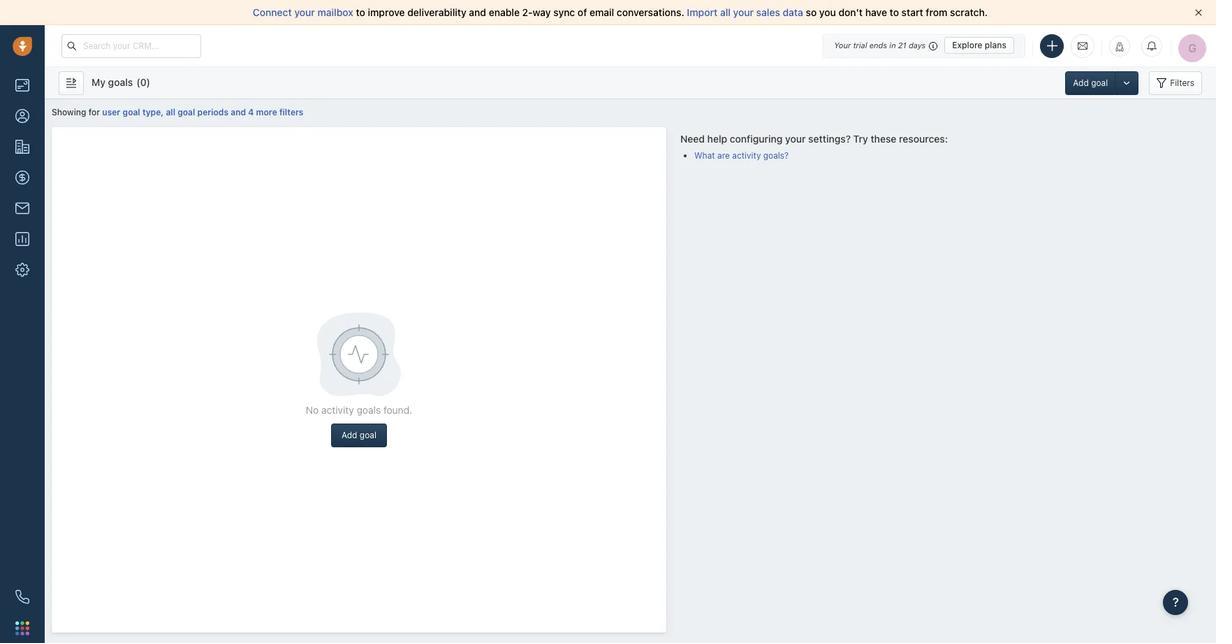 Task type: describe. For each thing, give the bounding box(es) containing it.
settings?
[[809, 132, 851, 144]]

filters button
[[1150, 71, 1203, 95]]

1 horizontal spatial and
[[469, 6, 487, 18]]

user
[[102, 107, 120, 117]]

so
[[806, 6, 817, 18]]

0 horizontal spatial add goal
[[342, 430, 377, 441]]

2 to from the left
[[890, 6, 900, 18]]

Search your CRM... text field
[[62, 34, 201, 58]]

conversations.
[[617, 6, 685, 18]]

0
[[140, 76, 147, 88]]

freshworks switcher image
[[15, 621, 29, 635]]

what are activity goals? link
[[695, 151, 789, 161]]

are
[[718, 151, 730, 161]]

plans
[[985, 40, 1007, 50]]

goals?
[[764, 151, 789, 161]]

21
[[899, 41, 907, 50]]

1 vertical spatial all
[[166, 107, 175, 117]]

your trial ends in 21 days
[[835, 41, 926, 50]]

4
[[248, 107, 254, 117]]

data
[[783, 6, 804, 18]]

email image
[[1079, 40, 1088, 52]]

resources:
[[900, 132, 949, 144]]

need
[[681, 132, 705, 144]]

filters
[[1171, 77, 1195, 88]]

improve
[[368, 6, 405, 18]]

email
[[590, 6, 615, 18]]

explore plans link
[[945, 37, 1015, 54]]

sync
[[554, 6, 575, 18]]

0 vertical spatial add
[[1074, 77, 1090, 88]]

0 vertical spatial all
[[721, 6, 731, 18]]

of
[[578, 6, 587, 18]]

configuring
[[730, 132, 783, 144]]

1 horizontal spatial add goal button
[[1066, 71, 1116, 95]]

1 to from the left
[[356, 6, 365, 18]]

these
[[871, 132, 897, 144]]

connect your mailbox to improve deliverability and enable 2-way sync of email conversations. import all your sales data so you don't have to start from scratch.
[[253, 6, 988, 18]]

0 horizontal spatial add
[[342, 430, 358, 441]]

)
[[147, 76, 150, 88]]

type,
[[143, 107, 164, 117]]

trial
[[854, 41, 868, 50]]

close image
[[1196, 9, 1203, 16]]

activity inside need help configuring your settings? try these resources: what are activity goals?
[[733, 151, 761, 161]]

showing for user goal type, all goal periods and 4 more filters
[[52, 107, 304, 117]]



Task type: locate. For each thing, give the bounding box(es) containing it.
goal
[[1092, 77, 1109, 88], [123, 107, 140, 117], [178, 107, 195, 117], [360, 430, 377, 441]]

and left 4
[[231, 107, 246, 117]]

0 horizontal spatial to
[[356, 6, 365, 18]]

my goals ( 0 )
[[92, 76, 150, 88]]

phone element
[[8, 583, 36, 611]]

0 horizontal spatial all
[[166, 107, 175, 117]]

goals left found.
[[357, 404, 381, 416]]

add
[[1074, 77, 1090, 88], [342, 430, 358, 441]]

help
[[708, 132, 728, 144]]

(
[[136, 76, 140, 88]]

1 horizontal spatial your
[[734, 6, 754, 18]]

no activity goals found.
[[306, 404, 413, 416]]

in
[[890, 41, 897, 50]]

need help configuring your settings? try these resources: what are activity goals?
[[681, 132, 949, 161]]

add goal down "no activity goals found."
[[342, 430, 377, 441]]

0 horizontal spatial and
[[231, 107, 246, 117]]

2 horizontal spatial your
[[786, 132, 806, 144]]

mailbox
[[318, 6, 354, 18]]

your inside need help configuring your settings? try these resources: what are activity goals?
[[786, 132, 806, 144]]

0 horizontal spatial goals
[[108, 76, 133, 88]]

days
[[909, 41, 926, 50]]

found.
[[384, 404, 413, 416]]

all right type,
[[166, 107, 175, 117]]

phone image
[[15, 590, 29, 604]]

periods
[[197, 107, 229, 117]]

add goal down email image
[[1074, 77, 1109, 88]]

1 horizontal spatial to
[[890, 6, 900, 18]]

your
[[835, 41, 851, 50]]

0 vertical spatial add goal button
[[1066, 71, 1116, 95]]

0 horizontal spatial activity
[[321, 404, 354, 416]]

1 horizontal spatial goals
[[357, 404, 381, 416]]

try
[[854, 132, 869, 144]]

1 horizontal spatial activity
[[733, 151, 761, 161]]

explore plans
[[953, 40, 1007, 50]]

import all your sales data link
[[687, 6, 806, 18]]

to left 'start'
[[890, 6, 900, 18]]

and left enable
[[469, 6, 487, 18]]

0 horizontal spatial your
[[295, 6, 315, 18]]

1 vertical spatial add
[[342, 430, 358, 441]]

add down email image
[[1074, 77, 1090, 88]]

and
[[469, 6, 487, 18], [231, 107, 246, 117]]

add goal
[[1074, 77, 1109, 88], [342, 430, 377, 441]]

my
[[92, 76, 106, 88]]

explore
[[953, 40, 983, 50]]

showing
[[52, 107, 86, 117]]

your
[[295, 6, 315, 18], [734, 6, 754, 18], [786, 132, 806, 144]]

goals left (
[[108, 76, 133, 88]]

1 vertical spatial activity
[[321, 404, 354, 416]]

sales
[[757, 6, 781, 18]]

0 vertical spatial goals
[[108, 76, 133, 88]]

start
[[902, 6, 924, 18]]

1 vertical spatial add goal button
[[331, 424, 387, 448]]

all right the import
[[721, 6, 731, 18]]

no
[[306, 404, 319, 416]]

add down "no activity goals found."
[[342, 430, 358, 441]]

import
[[687, 6, 718, 18]]

1 horizontal spatial add goal
[[1074, 77, 1109, 88]]

1 horizontal spatial add
[[1074, 77, 1090, 88]]

what
[[695, 151, 716, 161]]

user goal type, all goal periods and 4 more filters link
[[102, 107, 304, 117]]

from
[[926, 6, 948, 18]]

connect
[[253, 6, 292, 18]]

activity right no at the bottom of the page
[[321, 404, 354, 416]]

add goal button
[[1066, 71, 1116, 95], [331, 424, 387, 448]]

you
[[820, 6, 837, 18]]

0 vertical spatial add goal
[[1074, 77, 1109, 88]]

ends
[[870, 41, 888, 50]]

connect your mailbox link
[[253, 6, 356, 18]]

add goal button down email image
[[1066, 71, 1116, 95]]

1 vertical spatial add goal
[[342, 430, 377, 441]]

scratch.
[[951, 6, 988, 18]]

all
[[721, 6, 731, 18], [166, 107, 175, 117]]

filters
[[280, 107, 304, 117]]

1 vertical spatial goals
[[357, 404, 381, 416]]

don't
[[839, 6, 863, 18]]

1 horizontal spatial all
[[721, 6, 731, 18]]

deliverability
[[408, 6, 467, 18]]

enable
[[489, 6, 520, 18]]

to right mailbox
[[356, 6, 365, 18]]

2-
[[523, 6, 533, 18]]

add goal button down "no activity goals found."
[[331, 424, 387, 448]]

0 vertical spatial activity
[[733, 151, 761, 161]]

more
[[256, 107, 277, 117]]

your up goals?
[[786, 132, 806, 144]]

to
[[356, 6, 365, 18], [890, 6, 900, 18]]

way
[[533, 6, 551, 18]]

0 horizontal spatial add goal button
[[331, 424, 387, 448]]

for
[[89, 107, 100, 117]]

0 vertical spatial and
[[469, 6, 487, 18]]

your left sales on the top of page
[[734, 6, 754, 18]]

goals
[[108, 76, 133, 88], [357, 404, 381, 416]]

have
[[866, 6, 888, 18]]

activity down the configuring
[[733, 151, 761, 161]]

activity
[[733, 151, 761, 161], [321, 404, 354, 416]]

your left mailbox
[[295, 6, 315, 18]]

1 vertical spatial and
[[231, 107, 246, 117]]



Task type: vqa. For each thing, say whether or not it's contained in the screenshot.
the bottom add
yes



